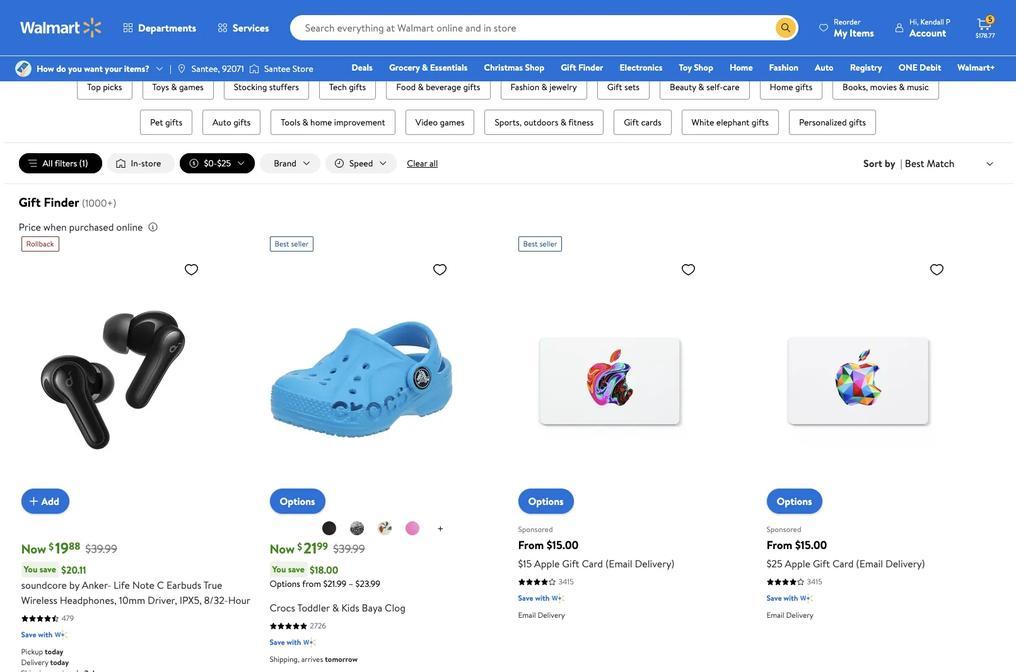 Task type: locate. For each thing, give the bounding box(es) containing it.
0 horizontal spatial 3415
[[559, 577, 574, 587]]

fashion & jewelry button
[[501, 74, 587, 100]]

now left 19
[[21, 541, 46, 558]]

1 horizontal spatial $39.99
[[333, 541, 365, 557]]

1 vertical spatial |
[[901, 156, 903, 170]]

by right sort at top
[[885, 156, 896, 170]]

& right 'grocery'
[[422, 61, 428, 74]]

$39.99 down black/multi icon
[[333, 541, 365, 557]]

2 horizontal spatial options link
[[767, 489, 822, 514]]

1 you from the left
[[24, 563, 37, 576]]

top picks
[[87, 81, 122, 93]]

0 horizontal spatial delivery)
[[635, 557, 675, 571]]

1 horizontal spatial auto
[[815, 61, 834, 74]]

all
[[43, 157, 53, 170]]

2 delivery) from the left
[[886, 557, 925, 571]]

games
[[179, 81, 204, 93], [440, 116, 465, 129]]

(email inside from $15.00 $25 apple gift card (email delivery)
[[856, 557, 883, 571]]

$ for 19
[[49, 540, 54, 554]]

1 seller from the left
[[291, 239, 309, 249]]

gift finder (1000+)
[[19, 194, 116, 211]]

email delivery for from $15.00 $25 apple gift card (email delivery)
[[767, 610, 814, 621]]

| inside the sort and filter section element
[[901, 156, 903, 170]]

gifts right elephant on the top of page
[[752, 116, 769, 129]]

(email inside from $15.00 $15 apple gift card (email delivery)
[[606, 557, 633, 571]]

baya
[[362, 601, 383, 615]]

gifts inside list item
[[234, 116, 251, 129]]

home up care
[[730, 61, 753, 74]]

persona
[[251, 16, 281, 29]]

0 horizontal spatial apple
[[534, 557, 560, 571]]

0 horizontal spatial email
[[518, 610, 536, 621]]

auto gifts
[[213, 116, 251, 129]]

sort and filter section element
[[3, 143, 1013, 184]]

personalized gifts
[[799, 116, 866, 129]]

0 horizontal spatial (email
[[606, 557, 633, 571]]

2 $39.99 from the left
[[333, 541, 365, 557]]

save inside "you save $20.11 soundcore by anker- life note c earbuds true wireless headphones, 10mm driver, ipx5, 8/32-hour"
[[40, 563, 56, 576]]

0 horizontal spatial  image
[[15, 61, 32, 77]]

you up the soundcore
[[24, 563, 37, 576]]

debit
[[920, 61, 941, 74]]

3 options link from the left
[[767, 489, 822, 514]]

0 horizontal spatial $25
[[217, 157, 231, 170]]

& left 'fitness'
[[561, 116, 567, 129]]

gifts right beverage
[[463, 81, 480, 93]]

gifts inside 'list item'
[[752, 116, 769, 129]]

email delivery for from $15.00 $15 apple gift card (email delivery)
[[518, 610, 565, 621]]

2 horizontal spatial walmart plus image
[[801, 592, 813, 605]]

from
[[518, 538, 544, 553], [767, 538, 793, 553]]

0 horizontal spatial finder
[[44, 194, 79, 211]]

0 vertical spatial |
[[170, 62, 172, 75]]

0 vertical spatial $25
[[217, 157, 231, 170]]

1 apple from the left
[[534, 557, 560, 571]]

1 horizontal spatial email
[[767, 610, 785, 621]]

0 horizontal spatial home
[[730, 61, 753, 74]]

$15.00 for from $15.00 $25 apple gift card (email delivery)
[[795, 538, 827, 553]]

group
[[49, 72, 967, 138]]

0 vertical spatial finder
[[578, 61, 603, 74]]

& for food & beverage gifts
[[418, 81, 424, 93]]

(email
[[606, 557, 633, 571], [856, 557, 883, 571]]

1 (email from the left
[[606, 557, 633, 571]]

walmart plus image down from $15.00 $25 apple gift card (email delivery)
[[801, 592, 813, 605]]

walmart plus image up arrives
[[304, 637, 316, 649]]

gift for gift cards
[[624, 116, 639, 129]]

black image
[[322, 521, 337, 536]]

$15.00 inside from $15.00 $15 apple gift card (email delivery)
[[547, 538, 579, 553]]

0 vertical spatial auto
[[815, 61, 834, 74]]

registry link
[[845, 61, 888, 74]]

elephant
[[717, 116, 750, 129]]

& left self-
[[699, 81, 704, 93]]

1 vertical spatial home
[[770, 81, 793, 93]]

email
[[518, 610, 536, 621], [767, 610, 785, 621]]

0 horizontal spatial |
[[170, 62, 172, 75]]

1 $ from the left
[[49, 540, 54, 554]]

1 horizontal spatial card
[[833, 557, 854, 571]]

gift sets
[[607, 81, 640, 93]]

fashion & jewelry list item
[[498, 72, 590, 102]]

1 horizontal spatial $
[[297, 540, 302, 554]]

apple inside from $15.00 $25 apple gift card (email delivery)
[[785, 557, 811, 571]]

top
[[87, 81, 101, 93]]

1 email from the left
[[518, 610, 536, 621]]

tech gifts button
[[319, 74, 376, 100]]

1 horizontal spatial games
[[440, 116, 465, 129]]

1 $39.99 from the left
[[85, 541, 117, 557]]

card inside from $15.00 $25 apple gift card (email delivery)
[[833, 557, 854, 571]]

best for 'crocs toddler & kids baya clog' image
[[275, 239, 289, 249]]

home inside button
[[770, 81, 793, 93]]

crocs
[[270, 601, 295, 615]]

$39.99 inside 'now $ 21 99 $39.99'
[[333, 541, 365, 557]]

2 email from the left
[[767, 610, 785, 621]]

fashion up home gifts
[[769, 61, 799, 74]]

all filters (1) button
[[19, 153, 102, 174]]

gifts for auto gifts
[[234, 116, 251, 129]]

games right video
[[440, 116, 465, 129]]

speed button
[[325, 153, 397, 174]]

3415
[[559, 577, 574, 587], [807, 577, 822, 587]]

1 vertical spatial auto
[[213, 116, 231, 129]]

0 horizontal spatial card
[[582, 557, 603, 571]]

now for 19
[[21, 541, 46, 558]]

add to favorites list, crocs toddler & kids baya clog image
[[432, 262, 448, 278]]

by down $20.11
[[69, 579, 79, 592]]

1 from from the left
[[518, 538, 544, 553]]

$ inside now $ 19 88 $39.99
[[49, 540, 54, 554]]

card for from $15.00 $15 apple gift card (email delivery)
[[582, 557, 603, 571]]

games down 'santee,'
[[179, 81, 204, 93]]

1 horizontal spatial delivery)
[[886, 557, 925, 571]]

& for toys & games
[[171, 81, 177, 93]]

grocery & essentials
[[389, 61, 468, 74]]

now inside now $ 19 88 $39.99
[[21, 541, 46, 558]]

books, movies & music
[[843, 81, 929, 93]]

$15.00 inside from $15.00 $25 apple gift card (email delivery)
[[795, 538, 827, 553]]

| left best match in the right of the page
[[901, 156, 903, 170]]

1 horizontal spatial (email
[[856, 557, 883, 571]]

stocking stuffers list item
[[221, 72, 312, 102]]

from inside from $15.00 $25 apple gift card (email delivery)
[[767, 538, 793, 553]]

1 shop from the left
[[525, 61, 545, 74]]

0 vertical spatial home
[[730, 61, 753, 74]]

email for from $15.00 $25 apple gift card (email delivery)
[[767, 610, 785, 621]]

you inside "you save $20.11 soundcore by anker- life note c earbuds true wireless headphones, 10mm driver, ipx5, 8/32-hour"
[[24, 563, 37, 576]]

2 save from the left
[[288, 563, 305, 576]]

registry
[[850, 61, 882, 74]]

electronics link
[[614, 61, 668, 74]]

 image
[[249, 62, 259, 75]]

wireless
[[21, 594, 57, 608]]

1 card from the left
[[582, 557, 603, 571]]

1 email delivery from the left
[[518, 610, 565, 621]]

pet
[[150, 116, 163, 129]]

0 horizontal spatial email delivery
[[518, 610, 565, 621]]

& left the kids
[[332, 601, 339, 615]]

3415 down from $15.00 $25 apple gift card (email delivery)
[[807, 577, 822, 587]]

& for grocery & essentials
[[422, 61, 428, 74]]

1 vertical spatial $25
[[767, 557, 783, 571]]

0 vertical spatial by
[[885, 156, 896, 170]]

walmart+
[[958, 61, 996, 74]]

delivery inside pickup today delivery today
[[21, 657, 48, 668]]

$39.99 right 88
[[85, 541, 117, 557]]

0 horizontal spatial sponsored
[[518, 524, 553, 535]]

2 horizontal spatial best
[[905, 156, 925, 170]]

& right tools on the top left of page
[[302, 116, 308, 129]]

 image left how
[[15, 61, 32, 77]]

stocking stuffers
[[234, 81, 299, 93]]

auto inside auto gifts button
[[213, 116, 231, 129]]

0 horizontal spatial $15.00
[[547, 538, 579, 553]]

 image up toys & games
[[177, 64, 187, 74]]

92071
[[222, 62, 244, 75]]

2 seller from the left
[[540, 239, 557, 249]]

gifts down stocking
[[234, 116, 251, 129]]

2 $15.00 from the left
[[795, 538, 827, 553]]

gift inside list item
[[624, 116, 639, 129]]

shop right toy
[[694, 61, 713, 74]]

email for from $15.00 $15 apple gift card (email delivery)
[[518, 610, 536, 621]]

1 now from the left
[[21, 541, 46, 558]]

walmart plus image down from $15.00 $15 apple gift card (email delivery)
[[552, 592, 565, 605]]

$0-
[[204, 157, 217, 170]]

books, movies & music button
[[833, 74, 939, 100]]

1 horizontal spatial best
[[523, 239, 538, 249]]

best seller for 'crocs toddler & kids baya clog' image
[[275, 239, 309, 249]]

books, movies & music list item
[[830, 72, 942, 102]]

1 horizontal spatial seller
[[540, 239, 557, 249]]

1 horizontal spatial home
[[770, 81, 793, 93]]

finder up when
[[44, 194, 79, 211]]

improvement
[[334, 116, 385, 129]]

1 horizontal spatial now
[[270, 541, 295, 558]]

online
[[116, 220, 143, 234]]

+ button
[[427, 519, 454, 539]]

0 horizontal spatial by
[[69, 579, 79, 592]]

auto inside auto link
[[815, 61, 834, 74]]

card for from $15.00 $25 apple gift card (email delivery)
[[833, 557, 854, 571]]

1 sponsored from the left
[[518, 524, 553, 535]]

legal information image
[[148, 222, 158, 232]]

0 horizontal spatial auto
[[213, 116, 231, 129]]

2 3415 from the left
[[807, 577, 822, 587]]

fashion down christmas shop link
[[511, 81, 540, 93]]

soundcore
[[21, 579, 67, 592]]

1 horizontal spatial best seller
[[523, 239, 557, 249]]

true
[[204, 579, 222, 592]]

delivery) inside from $15.00 $25 apple gift card (email delivery)
[[886, 557, 925, 571]]

you inside the you save $18.00 options from $21.99 – $23.99
[[272, 563, 286, 576]]

2 you from the left
[[272, 563, 286, 576]]

save inside the you save $18.00 options from $21.99 – $23.99
[[288, 563, 305, 576]]

$25 inside from $15.00 $25 apple gift card (email delivery)
[[767, 557, 783, 571]]

beauty & self-care list item
[[657, 72, 752, 102]]

apple inside from $15.00 $15 apple gift card (email delivery)
[[534, 557, 560, 571]]

2 horizontal spatial delivery
[[786, 610, 814, 621]]

2 now from the left
[[270, 541, 295, 558]]

gift cards button
[[614, 110, 672, 135]]

apple for from $15.00 $25 apple gift card (email delivery)
[[785, 557, 811, 571]]

white elephant gifts list item
[[679, 107, 782, 138]]

jewelry
[[550, 81, 577, 93]]

gift cards list item
[[611, 107, 674, 138]]

1 horizontal spatial apple
[[785, 557, 811, 571]]

tools
[[281, 116, 300, 129]]

1 vertical spatial games
[[440, 116, 465, 129]]

home down fashion link
[[770, 81, 793, 93]]

0 horizontal spatial now
[[21, 541, 46, 558]]

 image for santee, 92071
[[177, 64, 187, 74]]

save up the "from"
[[288, 563, 305, 576]]

1 save from the left
[[40, 563, 56, 576]]

$ inside 'now $ 21 99 $39.99'
[[297, 540, 302, 554]]

electric pink image
[[405, 521, 420, 536]]

0 horizontal spatial you
[[24, 563, 37, 576]]

1 $15.00 from the left
[[547, 538, 579, 553]]

3415 down from $15.00 $15 apple gift card (email delivery)
[[559, 577, 574, 587]]

christmas shop link
[[478, 61, 550, 74]]

0 horizontal spatial $39.99
[[85, 541, 117, 557]]

home link
[[724, 61, 759, 74]]

brand button
[[260, 153, 320, 174]]

gifts right personalized
[[849, 116, 866, 129]]

 image
[[15, 61, 32, 77], [177, 64, 187, 74]]

now
[[21, 541, 46, 558], [270, 541, 295, 558]]

gifts right tech
[[349, 81, 366, 93]]

1 horizontal spatial fashion
[[769, 61, 799, 74]]

0 horizontal spatial fashion
[[511, 81, 540, 93]]

add to favorites list, soundcore by anker- life note c earbuds true wireless headphones, 10mm driver, ipx5, 8/32-hour image
[[184, 262, 199, 278]]

1 options link from the left
[[270, 489, 325, 514]]

2 apple from the left
[[785, 557, 811, 571]]

0 horizontal spatial best seller
[[275, 239, 309, 249]]

$ for 21
[[297, 540, 302, 554]]

walmart plus image for from $15.00 $15 apple gift card (email delivery)
[[552, 592, 565, 605]]

gift for gift sets
[[607, 81, 622, 93]]

auto up home gifts button
[[815, 61, 834, 74]]

sponsored
[[518, 524, 553, 535], [767, 524, 802, 535]]

gift inside from $15.00 $15 apple gift card (email delivery)
[[562, 557, 580, 571]]

0 horizontal spatial options link
[[270, 489, 325, 514]]

delivery) inside from $15.00 $15 apple gift card (email delivery)
[[635, 557, 675, 571]]

apple for from $15.00 $15 apple gift card (email delivery)
[[534, 557, 560, 571]]

0 horizontal spatial best
[[275, 239, 289, 249]]

0 horizontal spatial shop
[[525, 61, 545, 74]]

save with
[[518, 593, 550, 604], [767, 593, 798, 604], [21, 630, 53, 640], [270, 637, 301, 648]]

save up the soundcore
[[40, 563, 56, 576]]

cards
[[641, 116, 662, 129]]

options link for 'crocs toddler & kids baya clog' image
[[270, 489, 325, 514]]

email delivery
[[518, 610, 565, 621], [767, 610, 814, 621]]

hi, kendall p account
[[910, 16, 951, 39]]

gift sets list item
[[595, 72, 652, 102]]

gifts inside "list item"
[[349, 81, 366, 93]]

ipx5,
[[180, 594, 202, 608]]

1 horizontal spatial you
[[272, 563, 286, 576]]

2 $ from the left
[[297, 540, 302, 554]]

all filters (1)
[[43, 157, 88, 170]]

personalized gifts list item
[[787, 107, 879, 138]]

from inside from $15.00 $15 apple gift card (email delivery)
[[518, 538, 544, 553]]

p
[[946, 16, 951, 27]]

0 horizontal spatial seller
[[291, 239, 309, 249]]

gift finder
[[561, 61, 603, 74]]

self-
[[707, 81, 723, 93]]

1 vertical spatial by
[[69, 579, 79, 592]]

1 horizontal spatial by
[[885, 156, 896, 170]]

$
[[49, 540, 54, 554], [297, 540, 302, 554]]

beauty & self-care
[[670, 81, 740, 93]]

2 shop from the left
[[694, 61, 713, 74]]

picks
[[103, 81, 122, 93]]

1 3415 from the left
[[559, 577, 574, 587]]

$39.99 for 21
[[333, 541, 365, 557]]

services
[[233, 21, 269, 35]]

auto gifts button
[[203, 110, 261, 135]]

video games list item
[[403, 107, 477, 138]]

reorder
[[834, 16, 861, 27]]

2 card from the left
[[833, 557, 854, 571]]

white elephant gifts
[[692, 116, 769, 129]]

1 horizontal spatial options link
[[518, 489, 574, 514]]

you up crocs in the left bottom of the page
[[272, 563, 286, 576]]

options link for $15 apple gift card (email delivery) image in the right of the page
[[518, 489, 574, 514]]

(1)
[[79, 157, 88, 170]]

1 horizontal spatial $15.00
[[795, 538, 827, 553]]

fashion & jewelry
[[511, 81, 577, 93]]

gift inside from $15.00 $25 apple gift card (email delivery)
[[813, 557, 830, 571]]

gifts down fashion link
[[796, 81, 813, 93]]

gift inside list item
[[607, 81, 622, 93]]

$ left 19
[[49, 540, 54, 554]]

add
[[41, 495, 59, 508]]

& left jewelry
[[542, 81, 548, 93]]

1 horizontal spatial  image
[[177, 64, 187, 74]]

$39.99 inside now $ 19 88 $39.99
[[85, 541, 117, 557]]

1 horizontal spatial delivery
[[538, 610, 565, 621]]

| up toys & games
[[170, 62, 172, 75]]

2 best seller from the left
[[523, 239, 557, 249]]

now left 21 at the left bottom of the page
[[270, 541, 295, 558]]

& right 'food'
[[418, 81, 424, 93]]

& for beauty & self-care
[[699, 81, 704, 93]]

one debit
[[899, 61, 941, 74]]

finder up the gift sets button
[[578, 61, 603, 74]]

1 horizontal spatial from
[[767, 538, 793, 553]]

home for home gifts
[[770, 81, 793, 93]]

0 horizontal spatial delivery
[[21, 657, 48, 668]]

1 best seller from the left
[[275, 239, 309, 249]]

now inside 'now $ 21 99 $39.99'
[[270, 541, 295, 558]]

electronics
[[620, 61, 663, 74]]

shop up fashion & jewelry
[[525, 61, 545, 74]]

1 horizontal spatial 3415
[[807, 577, 822, 587]]

Search search field
[[290, 15, 799, 40]]

fashion for fashion & jewelry
[[511, 81, 540, 93]]

3415 for from $15.00 $15 apple gift card (email delivery)
[[559, 577, 574, 587]]

Walmart Site-Wide search field
[[290, 15, 799, 40]]

age
[[513, 16, 529, 29]]

card inside from $15.00 $15 apple gift card (email delivery)
[[582, 557, 603, 571]]

1 horizontal spatial sponsored
[[767, 524, 802, 535]]

1 horizontal spatial |
[[901, 156, 903, 170]]

0 horizontal spatial save
[[40, 563, 56, 576]]

1 horizontal spatial walmart plus image
[[552, 592, 565, 605]]

2 email delivery from the left
[[767, 610, 814, 621]]

2 (email from the left
[[856, 557, 883, 571]]

delivery
[[538, 610, 565, 621], [786, 610, 814, 621], [21, 657, 48, 668]]

care
[[723, 81, 740, 93]]

gift for gift finder
[[561, 61, 576, 74]]

2 from from the left
[[767, 538, 793, 553]]

1 vertical spatial finder
[[44, 194, 79, 211]]

$39.99
[[85, 541, 117, 557], [333, 541, 365, 557]]

479
[[62, 613, 74, 624]]

$15 apple gift card (email delivery) image
[[518, 257, 701, 504]]

walmart plus image
[[552, 592, 565, 605], [801, 592, 813, 605], [304, 637, 316, 649]]

& right toys
[[171, 81, 177, 93]]

search icon image
[[781, 23, 791, 33]]

crocs toddler & kids baya clog image
[[270, 257, 453, 504]]

$ left 21 at the left bottom of the page
[[297, 540, 302, 554]]

1 horizontal spatial $25
[[767, 557, 783, 571]]

2 options link from the left
[[518, 489, 574, 514]]

1 vertical spatial fashion
[[511, 81, 540, 93]]

you save $20.11 soundcore by anker- life note c earbuds true wireless headphones, 10mm driver, ipx5, 8/32-hour
[[21, 563, 250, 608]]

shop for toy shop
[[694, 61, 713, 74]]

1 horizontal spatial shop
[[694, 61, 713, 74]]

gifts right pet on the left of page
[[165, 116, 182, 129]]

fashion inside button
[[511, 81, 540, 93]]

card
[[582, 557, 603, 571], [833, 557, 854, 571]]

0 horizontal spatial from
[[518, 538, 544, 553]]

0 vertical spatial games
[[179, 81, 204, 93]]

1 horizontal spatial finder
[[578, 61, 603, 74]]

$21.99
[[323, 578, 347, 591]]

& for tools & home improvement
[[302, 116, 308, 129]]

0 horizontal spatial $
[[49, 540, 54, 554]]

0 horizontal spatial games
[[179, 81, 204, 93]]

1 delivery) from the left
[[635, 557, 675, 571]]

1 horizontal spatial save
[[288, 563, 305, 576]]

auto up $0-$25
[[213, 116, 231, 129]]

1 horizontal spatial email delivery
[[767, 610, 814, 621]]

0 vertical spatial fashion
[[769, 61, 799, 74]]

pet gifts list item
[[137, 107, 195, 138]]

$15.00
[[547, 538, 579, 553], [795, 538, 827, 553]]

items
[[850, 26, 874, 39]]



Task type: describe. For each thing, give the bounding box(es) containing it.
tech gifts list item
[[317, 72, 379, 102]]

movies
[[870, 81, 897, 93]]

sports, outdoors & fitness
[[495, 116, 594, 129]]

beauty
[[670, 81, 696, 93]]

beauty & self-care button
[[660, 74, 750, 100]]

$39.99 for 19
[[85, 541, 117, 557]]

auto for auto gifts
[[213, 116, 231, 129]]

(1000+)
[[82, 196, 116, 210]]

black/multi image
[[350, 521, 365, 536]]

brand
[[274, 157, 296, 170]]

home for home
[[730, 61, 753, 74]]

from $15.00 $25 apple gift card (email delivery)
[[767, 538, 925, 571]]

tools & home improvement list item
[[268, 107, 398, 138]]

group containing top picks
[[49, 72, 967, 138]]

gifts for personalized gifts
[[849, 116, 866, 129]]

earbuds
[[167, 579, 201, 592]]

3415 for from $15.00 $25 apple gift card (email delivery)
[[807, 577, 822, 587]]

delivery for from $15.00 $25 apple gift card (email delivery)
[[786, 610, 814, 621]]

gifts for tech gifts
[[349, 81, 366, 93]]

food & beverage gifts button
[[386, 74, 491, 100]]

delivery) for from $15.00 $25 apple gift card (email delivery)
[[886, 557, 925, 571]]

2726
[[310, 621, 326, 632]]

soundcore by anker- life note c earbuds true wireless headphones, 10mm driver, ipx5, 8/32-hour image
[[21, 257, 204, 504]]

toddler
[[297, 601, 330, 615]]

tools & home improvement
[[281, 116, 385, 129]]

2 sponsored from the left
[[767, 524, 802, 535]]

from
[[302, 578, 321, 591]]

delivery for from $15.00 $15 apple gift card (email delivery)
[[538, 610, 565, 621]]

price when purchased online
[[19, 220, 143, 234]]

video
[[416, 116, 438, 129]]

pickup today delivery today
[[21, 647, 69, 668]]

toys & games list item
[[140, 72, 216, 102]]

essentials
[[430, 61, 468, 74]]

from for from $15.00 $15 apple gift card (email delivery)
[[518, 538, 544, 553]]

you for soundcore
[[24, 563, 37, 576]]

options inside the you save $18.00 options from $21.99 – $23.99
[[270, 578, 300, 591]]

reorder my items
[[834, 16, 874, 39]]

your
[[105, 62, 122, 75]]

88
[[69, 540, 80, 554]]

best inside best match popup button
[[905, 156, 925, 170]]

speed
[[349, 157, 373, 170]]

$20.11
[[61, 563, 86, 577]]

seller for 'crocs toddler & kids baya clog' image
[[291, 239, 309, 249]]

options for 'crocs toddler & kids baya clog' image
[[280, 495, 315, 509]]

(email for from $15.00 $25 apple gift card (email delivery)
[[856, 557, 883, 571]]

clog
[[385, 601, 406, 615]]

deals
[[352, 61, 373, 74]]

fashion link
[[764, 61, 804, 74]]

food & beverage gifts list item
[[384, 72, 493, 102]]

pet gifts
[[150, 116, 182, 129]]

tech gifts
[[329, 81, 366, 93]]

 image for how do you want your items?
[[15, 61, 32, 77]]

top picks list item
[[75, 72, 135, 102]]

finder for gift finder (1000+)
[[44, 194, 79, 211]]

in-store button
[[107, 153, 175, 174]]

games inside list item
[[440, 116, 465, 129]]

$25 inside dropdown button
[[217, 157, 231, 170]]

options for $25 apple gift card (email delivery) image
[[777, 495, 812, 509]]

auto for auto
[[815, 61, 834, 74]]

gifts for home gifts
[[796, 81, 813, 93]]

add button
[[21, 489, 69, 514]]

santee store
[[264, 62, 313, 75]]

5 $178.77
[[976, 14, 995, 40]]

outdoors
[[524, 116, 559, 129]]

toys & games
[[152, 81, 204, 93]]

add to cart image
[[26, 494, 41, 509]]

best match button
[[903, 155, 998, 172]]

toys
[[152, 81, 169, 93]]

sports, outdoors & fitness list item
[[482, 107, 606, 138]]

$15
[[518, 557, 532, 571]]

auto gifts list item
[[200, 107, 263, 138]]

cherry image
[[377, 521, 392, 536]]

kids
[[341, 601, 359, 615]]

home gifts list item
[[757, 72, 825, 102]]

$25 apple gift card (email delivery) image
[[767, 257, 950, 504]]

in-store
[[131, 157, 161, 170]]

store
[[293, 62, 313, 75]]

99
[[317, 540, 328, 554]]

now $ 21 99 $39.99
[[270, 538, 365, 559]]

walmart plus image for from $15.00 $25 apple gift card (email delivery)
[[801, 592, 813, 605]]

0 horizontal spatial walmart plus image
[[304, 637, 316, 649]]

stuffers
[[269, 81, 299, 93]]

gift for gift finder (1000+)
[[19, 194, 41, 211]]

from for from $15.00 $25 apple gift card (email delivery)
[[767, 538, 793, 553]]

note
[[132, 579, 155, 592]]

shipping, arrives tomorrow
[[270, 654, 358, 665]]

filters
[[55, 157, 77, 170]]

now for 21
[[270, 541, 295, 558]]

options for $15 apple gift card (email delivery) image in the right of the page
[[528, 495, 564, 509]]

personalized gifts button
[[789, 110, 876, 135]]

options link for $25 apple gift card (email delivery) image
[[767, 489, 822, 514]]

arrives
[[301, 654, 323, 665]]

items?
[[124, 62, 150, 75]]

(email for from $15.00 $15 apple gift card (email delivery)
[[606, 557, 633, 571]]

by inside "you save $20.11 soundcore by anker- life note c earbuds true wireless headphones, 10mm driver, ipx5, 8/32-hour"
[[69, 579, 79, 592]]

10mm
[[119, 594, 145, 608]]

gift cards
[[624, 116, 662, 129]]

games inside list item
[[179, 81, 204, 93]]

beverage
[[426, 81, 461, 93]]

hi,
[[910, 16, 919, 27]]

life
[[114, 579, 130, 592]]

deals link
[[346, 61, 378, 74]]

sports, outdoors & fitness button
[[485, 110, 604, 135]]

add to favorites list, $15 apple gift card (email delivery) image
[[681, 262, 696, 278]]

you for options
[[272, 563, 286, 576]]

walmart plus image
[[55, 629, 68, 642]]

video games button
[[406, 110, 475, 135]]

rollback
[[26, 239, 54, 249]]

add to favorites list, $25 apple gift card (email delivery) image
[[930, 262, 945, 278]]

by inside the sort and filter section element
[[885, 156, 896, 170]]

delivery) for from $15.00 $15 apple gift card (email delivery)
[[635, 557, 675, 571]]

save for $18.00
[[288, 563, 305, 576]]

sort by |
[[864, 156, 903, 170]]

finder for gift finder
[[578, 61, 603, 74]]

driver,
[[148, 594, 177, 608]]

$0-$25 button
[[180, 153, 255, 174]]

home gifts button
[[760, 74, 823, 100]]

home gifts
[[770, 81, 813, 93]]

account
[[910, 26, 946, 39]]

food & beverage gifts
[[396, 81, 480, 93]]

christmas shop
[[484, 61, 545, 74]]

+
[[437, 521, 444, 537]]

services button
[[207, 13, 280, 43]]

departments
[[138, 21, 196, 35]]

purchased
[[69, 220, 114, 234]]

one
[[899, 61, 918, 74]]

toy
[[679, 61, 692, 74]]

video games
[[416, 116, 465, 129]]

gifts for pet gifts
[[165, 116, 182, 129]]

white elephant gifts button
[[682, 110, 779, 135]]

best for $15 apple gift card (email delivery) image in the right of the page
[[523, 239, 538, 249]]

pickup
[[21, 647, 43, 657]]

fashion for fashion
[[769, 61, 799, 74]]

$15.00 for from $15.00 $15 apple gift card (email delivery)
[[547, 538, 579, 553]]

& for fashion & jewelry
[[542, 81, 548, 93]]

shop for christmas shop
[[525, 61, 545, 74]]

seller for $15 apple gift card (email delivery) image in the right of the page
[[540, 239, 557, 249]]

one debit link
[[893, 61, 947, 74]]

best seller for $15 apple gift card (email delivery) image in the right of the page
[[523, 239, 557, 249]]

& left music
[[899, 81, 905, 93]]

when
[[43, 220, 67, 234]]

match
[[927, 156, 955, 170]]

save for $20.11
[[40, 563, 56, 576]]

walmart image
[[20, 18, 102, 38]]

tomorrow
[[325, 654, 358, 665]]

sports,
[[495, 116, 522, 129]]

auto link
[[809, 61, 840, 74]]

food
[[396, 81, 416, 93]]

how do you want your items?
[[37, 62, 150, 75]]



Task type: vqa. For each thing, say whether or not it's contained in the screenshot.
first list item from left
no



